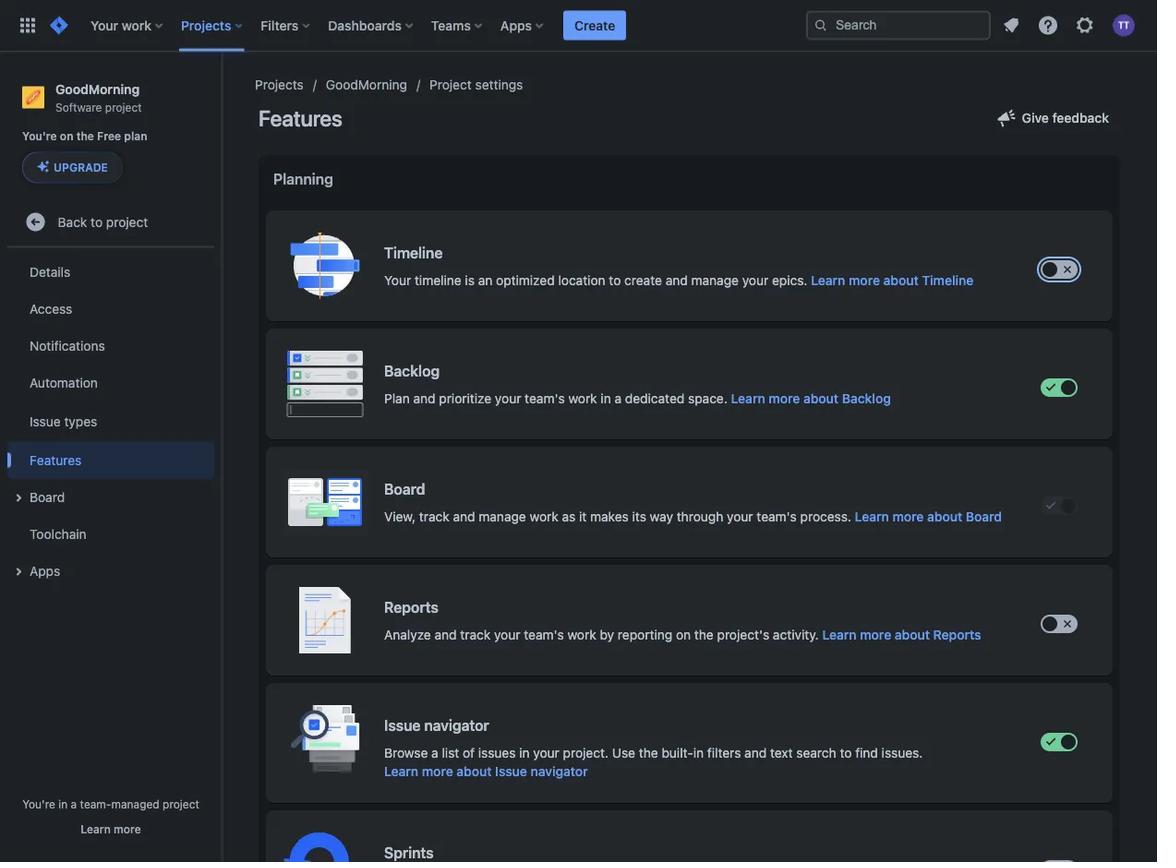 Task type: describe. For each thing, give the bounding box(es) containing it.
text
[[770, 746, 793, 761]]

primary element
[[11, 0, 806, 51]]

back to project link
[[7, 204, 214, 240]]

project's
[[717, 628, 770, 643]]

1 vertical spatial to
[[609, 273, 621, 288]]

filters button
[[255, 11, 317, 40]]

makes
[[590, 509, 629, 525]]

apps inside dropdown button
[[501, 18, 532, 33]]

apps inside button
[[30, 563, 60, 579]]

analyze and track your team's work by reporting on the project's activity. learn more about reports
[[384, 628, 982, 643]]

project.
[[563, 746, 609, 761]]

1 horizontal spatial on
[[676, 628, 691, 643]]

0 vertical spatial navigator
[[424, 717, 489, 735]]

sprints
[[384, 845, 434, 862]]

more inside browse a list of issues in your project. use the built-in filters and text search to find issues. learn more about issue navigator
[[422, 764, 453, 780]]

give
[[1022, 110, 1049, 126]]

your work
[[91, 18, 151, 33]]

and right view,
[[453, 509, 475, 525]]

goodmorning link
[[326, 74, 407, 96]]

0 horizontal spatial manage
[[479, 509, 526, 525]]

back
[[58, 214, 87, 229]]

it
[[579, 509, 587, 525]]

details
[[30, 264, 70, 279]]

0 horizontal spatial a
[[71, 798, 77, 811]]

work inside dropdown button
[[122, 18, 151, 33]]

learn more
[[81, 823, 141, 836]]

learn more button
[[81, 822, 141, 837]]

projects button
[[175, 11, 250, 40]]

learn inside button
[[81, 823, 111, 836]]

your timeline is an optimized location to create and manage your epics. learn more about timeline
[[384, 273, 974, 288]]

teams
[[431, 18, 471, 33]]

board button
[[7, 479, 214, 516]]

project for back to project
[[106, 214, 148, 229]]

timeline
[[415, 273, 462, 288]]

find
[[856, 746, 878, 761]]

navigator inside browse a list of issues in your project. use the built-in filters and text search to find issues. learn more about issue navigator
[[531, 764, 588, 780]]

1 vertical spatial team's
[[757, 509, 797, 525]]

browse a list of issues in your project. use the built-in filters and text search to find issues. learn more about issue navigator
[[384, 746, 923, 780]]

dashboards button
[[323, 11, 420, 40]]

automation link
[[7, 364, 214, 401]]

software
[[55, 100, 102, 113]]

goodmorning for goodmorning
[[326, 77, 407, 92]]

through
[[677, 509, 724, 525]]

0 horizontal spatial to
[[91, 214, 103, 229]]

details link
[[7, 253, 214, 290]]

access link
[[7, 290, 214, 327]]

0 vertical spatial on
[[60, 130, 73, 143]]

search
[[797, 746, 837, 761]]

dedicated
[[625, 391, 685, 406]]

analyze
[[384, 628, 431, 643]]

as
[[562, 509, 576, 525]]

issue types link
[[7, 401, 214, 442]]

goodmorning for goodmorning software project
[[55, 81, 140, 97]]

2 horizontal spatial board
[[966, 509, 1002, 525]]

view, track and manage work as it makes its way through your team's process. learn more about board
[[384, 509, 1002, 525]]

planning
[[273, 170, 333, 188]]

back to project
[[58, 214, 148, 229]]

features link
[[7, 442, 214, 479]]

2 horizontal spatial a
[[615, 391, 622, 406]]

your inside browse a list of issues in your project. use the built-in filters and text search to find issues. learn more about issue navigator
[[533, 746, 560, 761]]

upgrade
[[54, 161, 108, 174]]

dashboards
[[328, 18, 402, 33]]

issues.
[[882, 746, 923, 761]]

Search field
[[806, 11, 991, 40]]

apps button
[[7, 553, 214, 590]]

goodmorning software project
[[55, 81, 142, 113]]

work left dedicated
[[568, 391, 597, 406]]

0 vertical spatial manage
[[691, 273, 739, 288]]

project
[[430, 77, 472, 92]]

learn more about issue navigator button
[[384, 763, 588, 781]]

browse
[[384, 746, 428, 761]]

teams button
[[426, 11, 489, 40]]

learn more about reports button
[[823, 626, 982, 645]]

notifications link
[[7, 327, 214, 364]]

project settings
[[430, 77, 523, 92]]

issue inside browse a list of issues in your project. use the built-in filters and text search to find issues. learn more about issue navigator
[[495, 764, 527, 780]]

sidebar navigation image
[[201, 74, 242, 111]]

your for your timeline is an optimized location to create and manage your epics. learn more about timeline
[[384, 273, 411, 288]]

learn more about backlog button
[[731, 390, 891, 408]]

prioritize
[[439, 391, 492, 406]]

feedback
[[1053, 110, 1109, 126]]

reporting
[[618, 628, 673, 643]]

an
[[478, 273, 493, 288]]

issue for issue navigator
[[384, 717, 421, 735]]

help image
[[1037, 14, 1059, 36]]

space.
[[688, 391, 728, 406]]

settings image
[[1074, 14, 1096, 36]]

0 horizontal spatial track
[[419, 509, 450, 525]]

banner containing your work
[[0, 0, 1157, 52]]

you're for you're on the free plan
[[22, 130, 57, 143]]

your work button
[[85, 11, 170, 40]]

built-
[[662, 746, 693, 761]]

issue for issue types
[[30, 414, 61, 429]]

project settings link
[[430, 74, 523, 96]]

your profile and settings image
[[1113, 14, 1135, 36]]

learn right space. in the right top of the page
[[731, 391, 766, 406]]

projects for projects popup button
[[181, 18, 231, 33]]

learn right the activity.
[[823, 628, 857, 643]]

epics.
[[772, 273, 808, 288]]

issues
[[478, 746, 516, 761]]

by
[[600, 628, 614, 643]]

in right issues
[[519, 746, 530, 761]]

filters
[[261, 18, 299, 33]]



Task type: locate. For each thing, give the bounding box(es) containing it.
0 horizontal spatial backlog
[[384, 363, 440, 380]]

expand image inside apps button
[[7, 561, 30, 583]]

upgrade button
[[23, 153, 122, 182]]

0 vertical spatial backlog
[[384, 363, 440, 380]]

2 vertical spatial project
[[163, 798, 199, 811]]

expand image down toolchain
[[7, 561, 30, 583]]

0 vertical spatial expand image
[[7, 487, 30, 509]]

about
[[884, 273, 919, 288], [804, 391, 839, 406], [927, 509, 963, 525], [895, 628, 930, 643], [457, 764, 492, 780]]

0 horizontal spatial timeline
[[384, 244, 443, 262]]

1 vertical spatial reports
[[934, 628, 982, 643]]

your inside dropdown button
[[91, 18, 118, 33]]

0 vertical spatial reports
[[384, 599, 439, 617]]

0 vertical spatial the
[[76, 130, 94, 143]]

your up goodmorning software project
[[91, 18, 118, 33]]

way
[[650, 509, 673, 525]]

projects right sidebar navigation image
[[255, 77, 304, 92]]

the for issue navigator
[[639, 746, 658, 761]]

expand image up toolchain
[[7, 487, 30, 509]]

learn inside browse a list of issues in your project. use the built-in filters and text search to find issues. learn more about issue navigator
[[384, 764, 419, 780]]

board inside button
[[30, 490, 65, 505]]

issue left types
[[30, 414, 61, 429]]

manage right create
[[691, 273, 739, 288]]

1 vertical spatial track
[[460, 628, 491, 643]]

navigator
[[424, 717, 489, 735], [531, 764, 588, 780]]

0 vertical spatial issue
[[30, 414, 61, 429]]

toolchain link
[[7, 516, 214, 553]]

projects up sidebar navigation image
[[181, 18, 231, 33]]

project inside goodmorning software project
[[105, 100, 142, 113]]

issue navigator
[[384, 717, 489, 735]]

1 horizontal spatial issue
[[384, 717, 421, 735]]

0 vertical spatial your
[[91, 18, 118, 33]]

backlog
[[384, 363, 440, 380], [842, 391, 891, 406]]

1 vertical spatial a
[[432, 746, 439, 761]]

0 vertical spatial team's
[[525, 391, 565, 406]]

features down issue types
[[30, 453, 82, 468]]

plan
[[384, 391, 410, 406]]

0 horizontal spatial on
[[60, 130, 73, 143]]

toolchain
[[30, 526, 87, 542]]

1 horizontal spatial board
[[384, 481, 425, 498]]

and left text
[[745, 746, 767, 761]]

1 horizontal spatial goodmorning
[[326, 77, 407, 92]]

issue types
[[30, 414, 97, 429]]

in left filters
[[693, 746, 704, 761]]

project for goodmorning software project
[[105, 100, 142, 113]]

and right analyze
[[435, 628, 457, 643]]

create
[[575, 18, 615, 33]]

issue up browse
[[384, 717, 421, 735]]

access
[[30, 301, 72, 316]]

work left the 'as'
[[530, 509, 559, 525]]

1 horizontal spatial the
[[639, 746, 658, 761]]

1 vertical spatial on
[[676, 628, 691, 643]]

1 you're from the top
[[22, 130, 57, 143]]

in left dedicated
[[601, 391, 611, 406]]

give feedback button
[[985, 103, 1120, 133]]

2 vertical spatial a
[[71, 798, 77, 811]]

a left dedicated
[[615, 391, 622, 406]]

group
[[7, 248, 214, 595]]

learn more about board button
[[855, 508, 1002, 527]]

appswitcher icon image
[[17, 14, 39, 36]]

projects inside popup button
[[181, 18, 231, 33]]

more inside the learn more button
[[114, 823, 141, 836]]

goodmorning
[[326, 77, 407, 92], [55, 81, 140, 97]]

notifications
[[30, 338, 105, 353]]

track right analyze
[[460, 628, 491, 643]]

project right the managed
[[163, 798, 199, 811]]

view,
[[384, 509, 416, 525]]

issue inside group
[[30, 414, 61, 429]]

managed
[[111, 798, 160, 811]]

use
[[612, 746, 636, 761]]

manage left the 'as'
[[479, 509, 526, 525]]

1 vertical spatial backlog
[[842, 391, 891, 406]]

notifications image
[[1000, 14, 1023, 36]]

you're in a team-managed project
[[22, 798, 199, 811]]

you're on the free plan
[[22, 130, 147, 143]]

filters
[[707, 746, 741, 761]]

the right use
[[639, 746, 658, 761]]

expand image inside board button
[[7, 487, 30, 509]]

1 vertical spatial timeline
[[922, 273, 974, 288]]

0 vertical spatial timeline
[[384, 244, 443, 262]]

learn down team-
[[81, 823, 111, 836]]

banner
[[0, 0, 1157, 52]]

1 expand image from the top
[[7, 487, 30, 509]]

team's for backlog
[[525, 391, 565, 406]]

0 horizontal spatial your
[[91, 18, 118, 33]]

you're for you're in a team-managed project
[[22, 798, 55, 811]]

jira software image
[[48, 14, 70, 36], [48, 14, 70, 36]]

0 vertical spatial to
[[91, 214, 103, 229]]

a left team-
[[71, 798, 77, 811]]

features inside group
[[30, 453, 82, 468]]

2 horizontal spatial to
[[840, 746, 852, 761]]

1 horizontal spatial backlog
[[842, 391, 891, 406]]

the for reports
[[695, 628, 714, 643]]

0 horizontal spatial features
[[30, 453, 82, 468]]

more down the managed
[[114, 823, 141, 836]]

0 vertical spatial track
[[419, 509, 450, 525]]

navigator down project.
[[531, 764, 588, 780]]

and right plan at top left
[[413, 391, 436, 406]]

your
[[742, 273, 769, 288], [495, 391, 521, 406], [727, 509, 753, 525], [494, 628, 520, 643], [533, 746, 560, 761]]

0 horizontal spatial board
[[30, 490, 65, 505]]

plan
[[124, 130, 147, 143]]

more right space. in the right top of the page
[[769, 391, 800, 406]]

location
[[558, 273, 606, 288]]

more
[[849, 273, 880, 288], [769, 391, 800, 406], [893, 509, 924, 525], [860, 628, 892, 643], [422, 764, 453, 780], [114, 823, 141, 836]]

project up plan on the top left of the page
[[105, 100, 142, 113]]

more right process.
[[893, 509, 924, 525]]

1 horizontal spatial apps
[[501, 18, 532, 33]]

process.
[[801, 509, 852, 525]]

automation
[[30, 375, 98, 390]]

2 vertical spatial the
[[639, 746, 658, 761]]

is
[[465, 273, 475, 288]]

the left free
[[76, 130, 94, 143]]

learn more about timeline button
[[811, 272, 974, 290]]

activity.
[[773, 628, 819, 643]]

team-
[[80, 798, 111, 811]]

2 you're from the top
[[22, 798, 55, 811]]

give feedback
[[1022, 110, 1109, 126]]

1 vertical spatial expand image
[[7, 561, 30, 583]]

team's left process.
[[757, 509, 797, 525]]

1 vertical spatial you're
[[22, 798, 55, 811]]

0 horizontal spatial the
[[76, 130, 94, 143]]

expand image
[[7, 487, 30, 509], [7, 561, 30, 583]]

1 horizontal spatial track
[[460, 628, 491, 643]]

to inside browse a list of issues in your project. use the built-in filters and text search to find issues. learn more about issue navigator
[[840, 746, 852, 761]]

2 vertical spatial team's
[[524, 628, 564, 643]]

search image
[[814, 18, 829, 33]]

more right the activity.
[[860, 628, 892, 643]]

settings
[[475, 77, 523, 92]]

in
[[601, 391, 611, 406], [519, 746, 530, 761], [693, 746, 704, 761], [58, 798, 68, 811]]

1 vertical spatial navigator
[[531, 764, 588, 780]]

about inside browse a list of issues in your project. use the built-in filters and text search to find issues. learn more about issue navigator
[[457, 764, 492, 780]]

your for your work
[[91, 18, 118, 33]]

0 vertical spatial projects
[[181, 18, 231, 33]]

list
[[442, 746, 459, 761]]

a inside browse a list of issues in your project. use the built-in filters and text search to find issues. learn more about issue navigator
[[432, 746, 439, 761]]

0 horizontal spatial apps
[[30, 563, 60, 579]]

2 expand image from the top
[[7, 561, 30, 583]]

1 vertical spatial project
[[106, 214, 148, 229]]

team's
[[525, 391, 565, 406], [757, 509, 797, 525], [524, 628, 564, 643]]

projects for projects link
[[255, 77, 304, 92]]

free
[[97, 130, 121, 143]]

1 horizontal spatial to
[[609, 273, 621, 288]]

2 vertical spatial to
[[840, 746, 852, 761]]

1 vertical spatial issue
[[384, 717, 421, 735]]

learn
[[811, 273, 846, 288], [731, 391, 766, 406], [855, 509, 889, 525], [823, 628, 857, 643], [384, 764, 419, 780], [81, 823, 111, 836]]

the inside browse a list of issues in your project. use the built-in filters and text search to find issues. learn more about issue navigator
[[639, 746, 658, 761]]

optimized
[[496, 273, 555, 288]]

your left timeline at the top left
[[384, 273, 411, 288]]

0 vertical spatial you're
[[22, 130, 57, 143]]

0 horizontal spatial issue
[[30, 414, 61, 429]]

0 vertical spatial a
[[615, 391, 622, 406]]

a
[[615, 391, 622, 406], [432, 746, 439, 761], [71, 798, 77, 811]]

you're
[[22, 130, 57, 143], [22, 798, 55, 811]]

learn down browse
[[384, 764, 419, 780]]

apps button
[[495, 11, 551, 40]]

1 vertical spatial the
[[695, 628, 714, 643]]

1 vertical spatial apps
[[30, 563, 60, 579]]

learn right 'epics.'
[[811, 273, 846, 288]]

1 horizontal spatial features
[[259, 105, 342, 131]]

create
[[625, 273, 662, 288]]

1 horizontal spatial your
[[384, 273, 411, 288]]

to right back
[[91, 214, 103, 229]]

1 horizontal spatial manage
[[691, 273, 739, 288]]

issue down issues
[[495, 764, 527, 780]]

and right create
[[666, 273, 688, 288]]

0 vertical spatial project
[[105, 100, 142, 113]]

in left team-
[[58, 798, 68, 811]]

group containing details
[[7, 248, 214, 595]]

apps down toolchain
[[30, 563, 60, 579]]

its
[[632, 509, 646, 525]]

1 horizontal spatial projects
[[255, 77, 304, 92]]

timeline
[[384, 244, 443, 262], [922, 273, 974, 288]]

on right reporting
[[676, 628, 691, 643]]

team's right prioritize
[[525, 391, 565, 406]]

more down list
[[422, 764, 453, 780]]

a left list
[[432, 746, 439, 761]]

issue
[[30, 414, 61, 429], [384, 717, 421, 735], [495, 764, 527, 780]]

to left create
[[609, 273, 621, 288]]

1 horizontal spatial reports
[[934, 628, 982, 643]]

2 horizontal spatial issue
[[495, 764, 527, 780]]

work
[[122, 18, 151, 33], [568, 391, 597, 406], [530, 509, 559, 525], [568, 628, 596, 643]]

you're up upgrade button
[[22, 130, 57, 143]]

2 vertical spatial issue
[[495, 764, 527, 780]]

and inside browse a list of issues in your project. use the built-in filters and text search to find issues. learn more about issue navigator
[[745, 746, 767, 761]]

more right 'epics.'
[[849, 273, 880, 288]]

the
[[76, 130, 94, 143], [695, 628, 714, 643], [639, 746, 658, 761]]

0 vertical spatial apps
[[501, 18, 532, 33]]

of
[[463, 746, 475, 761]]

apps right "teams" dropdown button
[[501, 18, 532, 33]]

expand image for apps
[[7, 561, 30, 583]]

1 vertical spatial manage
[[479, 509, 526, 525]]

goodmorning up software
[[55, 81, 140, 97]]

you're left team-
[[22, 798, 55, 811]]

0 horizontal spatial reports
[[384, 599, 439, 617]]

1 horizontal spatial timeline
[[922, 273, 974, 288]]

to left find
[[840, 746, 852, 761]]

track right view,
[[419, 509, 450, 525]]

on up upgrade button
[[60, 130, 73, 143]]

0 horizontal spatial navigator
[[424, 717, 489, 735]]

goodmorning inside goodmorning software project
[[55, 81, 140, 97]]

plan and prioritize your team's work in a dedicated space. learn more about backlog
[[384, 391, 891, 406]]

project up details link
[[106, 214, 148, 229]]

team's for reports
[[524, 628, 564, 643]]

expand image for board
[[7, 487, 30, 509]]

1 vertical spatial your
[[384, 273, 411, 288]]

goodmorning down dashboards dropdown button
[[326, 77, 407, 92]]

the left project's
[[695, 628, 714, 643]]

team's left by
[[524, 628, 564, 643]]

projects
[[181, 18, 231, 33], [255, 77, 304, 92]]

types
[[64, 414, 97, 429]]

work left by
[[568, 628, 596, 643]]

1 horizontal spatial a
[[432, 746, 439, 761]]

navigator up list
[[424, 717, 489, 735]]

2 horizontal spatial the
[[695, 628, 714, 643]]

reports
[[384, 599, 439, 617], [934, 628, 982, 643]]

0 horizontal spatial projects
[[181, 18, 231, 33]]

learn right process.
[[855, 509, 889, 525]]

features down projects link
[[259, 105, 342, 131]]

projects link
[[255, 74, 304, 96]]

1 vertical spatial features
[[30, 453, 82, 468]]

0 vertical spatial features
[[259, 105, 342, 131]]

1 vertical spatial projects
[[255, 77, 304, 92]]

0 horizontal spatial goodmorning
[[55, 81, 140, 97]]

apps
[[501, 18, 532, 33], [30, 563, 60, 579]]

features
[[259, 105, 342, 131], [30, 453, 82, 468]]

to
[[91, 214, 103, 229], [609, 273, 621, 288], [840, 746, 852, 761]]

1 horizontal spatial navigator
[[531, 764, 588, 780]]

project inside back to project link
[[106, 214, 148, 229]]

work left projects popup button
[[122, 18, 151, 33]]



Task type: vqa. For each thing, say whether or not it's contained in the screenshot.


